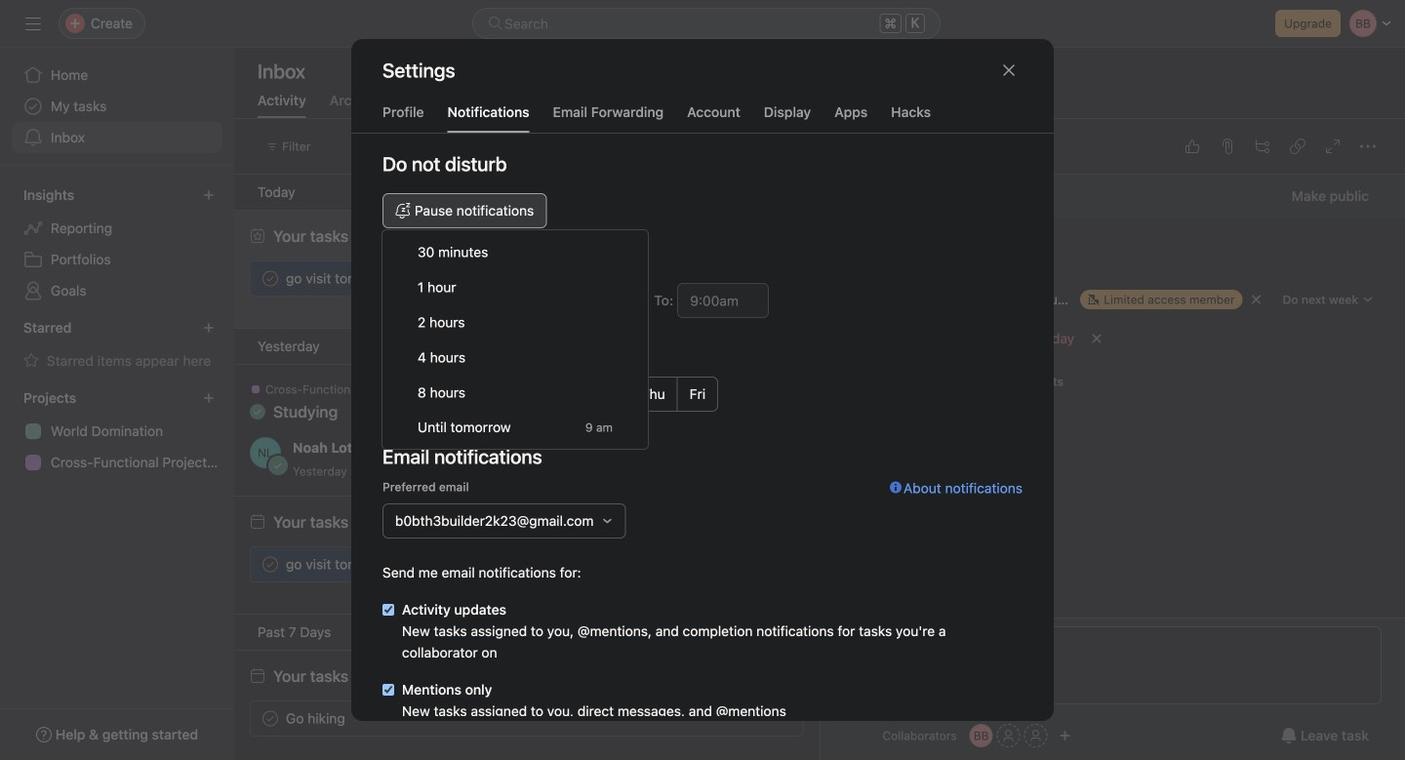 Task type: vqa. For each thing, say whether or not it's contained in the screenshot.
set
no



Task type: describe. For each thing, give the bounding box(es) containing it.
your tasks for mar 20, task element
[[273, 513, 428, 531]]

open user profile image
[[844, 626, 875, 658]]

copy task link image
[[1290, 139, 1306, 154]]

0 likes. click to like this task image
[[1185, 139, 1200, 154]]

remove assignee image
[[1250, 294, 1262, 305]]

add subtask image
[[1255, 139, 1270, 154]]

2 mark complete checkbox from the top
[[259, 707, 282, 730]]

projects element
[[0, 381, 234, 482]]

add or remove collaborators image
[[970, 724, 993, 747]]

mark complete image for 2nd mark complete option from the bottom
[[259, 267, 282, 290]]

close this dialog image
[[1001, 62, 1017, 78]]

your tasks for today, task element
[[273, 227, 417, 245]]

mark complete image
[[259, 707, 282, 730]]

Mark complete checkbox
[[259, 553, 282, 576]]

starred element
[[0, 310, 234, 381]]

1 mark complete checkbox from the top
[[259, 267, 282, 290]]

your tasks for mar 15, task element
[[273, 667, 425, 685]]

Task Name text field
[[830, 229, 1382, 274]]



Task type: locate. For each thing, give the bounding box(es) containing it.
1 vertical spatial mark complete image
[[259, 553, 282, 576]]

clear due date image
[[1091, 333, 1103, 344]]

full screen image
[[1325, 139, 1341, 154]]

go visit tomy dialog
[[820, 119, 1405, 760]]

mark complete image
[[259, 267, 282, 290], [259, 553, 282, 576]]

settings tab list
[[351, 101, 1054, 134]]

mark complete image for mark complete checkbox
[[259, 553, 282, 576]]

hide sidebar image
[[25, 16, 41, 31]]

1 mark complete image from the top
[[259, 267, 282, 290]]

dialog
[[351, 39, 1054, 760]]

2 mark complete image from the top
[[259, 553, 282, 576]]

insights element
[[0, 178, 234, 310]]

None checkbox
[[382, 684, 394, 696]]

None text field
[[677, 283, 769, 318]]

None checkbox
[[382, 604, 394, 616]]

1 vertical spatial mark complete checkbox
[[259, 707, 282, 730]]

0 vertical spatial mark complete image
[[259, 267, 282, 290]]

open user profile image
[[250, 437, 281, 468]]

mark complete image down your tasks for today, task element
[[259, 267, 282, 290]]

add or remove collaborators image
[[1059, 730, 1071, 742]]

main content
[[820, 175, 1405, 760]]

0 vertical spatial mark complete checkbox
[[259, 267, 282, 290]]

Mark complete checkbox
[[259, 267, 282, 290], [259, 707, 282, 730]]

mark complete checkbox down your tasks for today, task element
[[259, 267, 282, 290]]

mark complete checkbox down your tasks for mar 15, task element
[[259, 707, 282, 730]]

global element
[[0, 48, 234, 165]]

mark complete image down "your tasks for mar 20, task" element
[[259, 553, 282, 576]]



